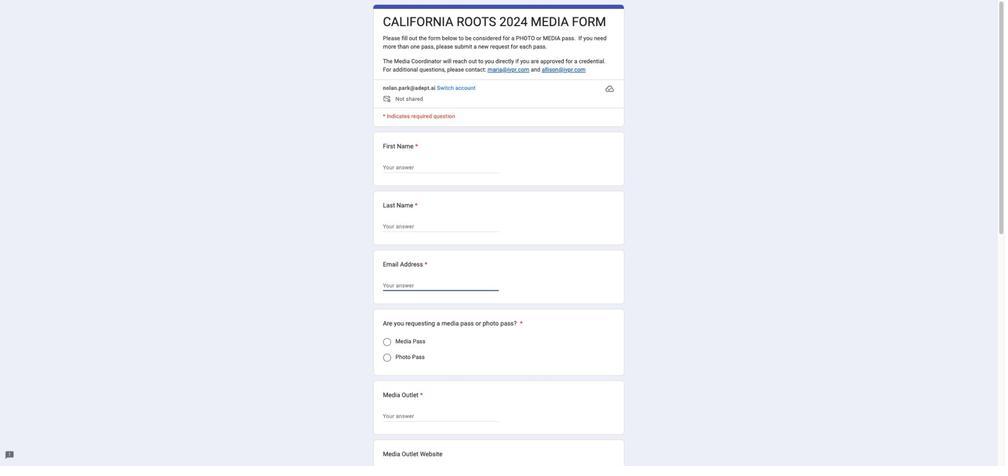 Task type: describe. For each thing, give the bounding box(es) containing it.
5 heading from the top
[[383, 319, 523, 329]]

2 heading from the top
[[383, 142, 418, 151]]

3 heading from the top
[[383, 201, 418, 210]]

photo pass image
[[383, 354, 391, 362]]



Task type: vqa. For each thing, say whether or not it's contained in the screenshot.
the 'Menus' FIELD
no



Task type: locate. For each thing, give the bounding box(es) containing it.
your email and google account are not part of your response image
[[383, 95, 396, 104], [383, 95, 392, 104]]

required question element
[[414, 142, 418, 151], [413, 201, 418, 210], [423, 260, 428, 269], [518, 319, 523, 329], [419, 391, 423, 400]]

report a problem to google image
[[5, 451, 14, 461]]

media pass image
[[383, 339, 391, 347]]

1 heading from the top
[[383, 14, 606, 30]]

heading
[[383, 14, 606, 30], [383, 142, 418, 151], [383, 201, 418, 210], [383, 260, 428, 269], [383, 319, 523, 329], [383, 391, 423, 400]]

None text field
[[383, 163, 499, 172], [383, 222, 499, 231], [383, 281, 499, 291], [383, 163, 499, 172], [383, 222, 499, 231], [383, 281, 499, 291]]

None text field
[[383, 412, 499, 421]]

Media Pass radio
[[383, 339, 391, 347]]

list
[[373, 132, 624, 467]]

6 heading from the top
[[383, 391, 423, 400]]

4 heading from the top
[[383, 260, 428, 269]]

Photo Pass radio
[[383, 354, 391, 362]]



